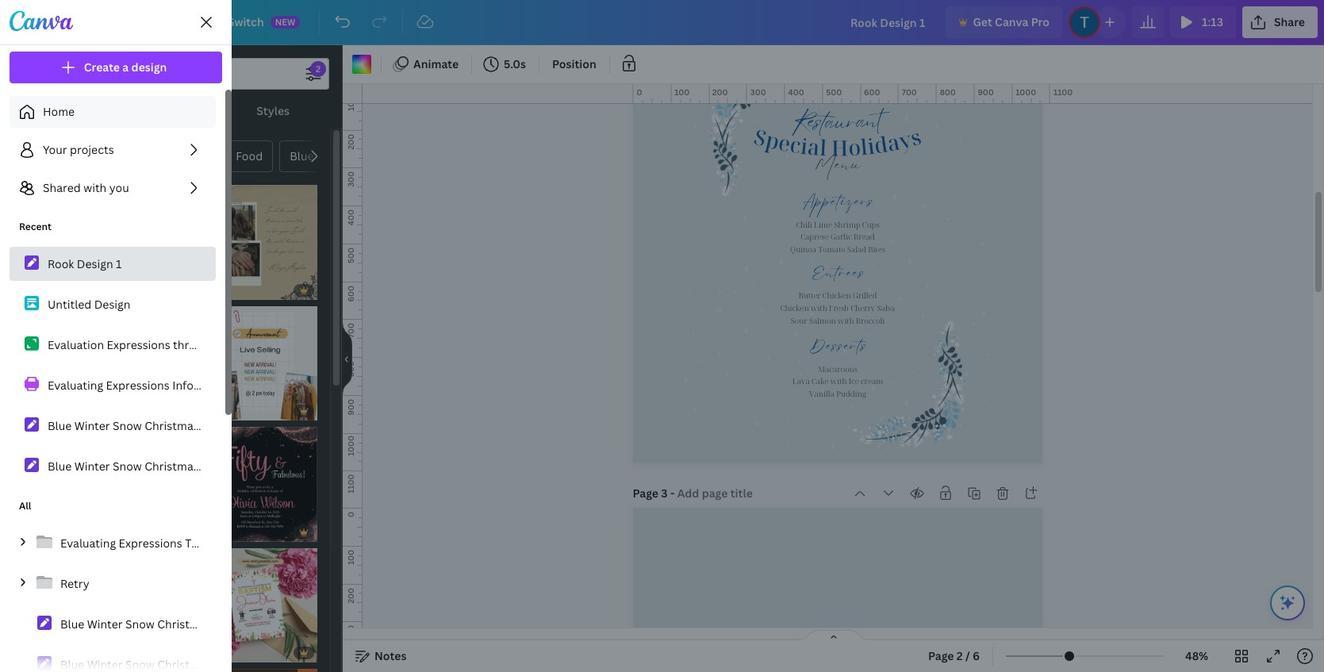 Task type: describe. For each thing, give the bounding box(es) containing it.
your projects button
[[10, 134, 216, 166]]

cream
[[861, 376, 883, 387]]

main menu bar
[[0, 0, 1325, 45]]

0 horizontal spatial chicken
[[781, 303, 809, 313]]

lime
[[814, 219, 832, 230]]

canva assistant image
[[1279, 594, 1298, 613]]

bread
[[854, 232, 875, 242]]

canva
[[996, 14, 1029, 29]]

design for untitled
[[94, 297, 131, 312]]

side panel tab list
[[0, 45, 81, 572]]

evaluating expressions infographic link
[[10, 368, 234, 403]]

brown and charcoal quote vintage modern filipiñana wedding instagram post group
[[203, 185, 318, 300]]

macaroons
[[818, 364, 858, 374]]

projects button
[[0, 388, 57, 445]]

shared with you button
[[10, 172, 216, 204]]

styles
[[257, 103, 290, 118]]

2 blue winter snow christmas menu link from the top
[[10, 449, 232, 483]]

Search templates search field
[[114, 59, 298, 89]]

ice
[[849, 376, 859, 387]]

with inside button
[[83, 180, 107, 195]]

1
[[116, 256, 122, 271]]

blue for 3rd the blue winter snow christmas menu link from the top
[[60, 616, 84, 632]]

desserts
[[810, 345, 868, 364]]

text
[[21, 192, 37, 203]]

christmas for 4th the blue winter snow christmas menu link from the top of the page
[[157, 657, 212, 672]]

untitled
[[48, 297, 92, 312]]

menu for 4th the blue winter snow christmas menu link from the top of the page
[[214, 657, 245, 672]]

evaluating for evaluating expressions infographic
[[48, 377, 103, 393]]

blue for 2nd the blue winter snow christmas menu link
[[48, 458, 72, 474]]

page for page 3 -
[[633, 486, 659, 501]]

2
[[957, 649, 963, 664]]

with inside desserts macaroons lava cake with ice cream vanilla pudding
[[831, 376, 847, 387]]

snow for 4th the blue winter snow christmas menu link from the top of the page
[[125, 657, 155, 672]]

pemdas for through
[[232, 535, 279, 551]]

snow for 1st the blue winter snow christmas menu link from the top of the page
[[113, 418, 142, 433]]

expressions for infographic
[[106, 377, 170, 393]]

6
[[973, 649, 981, 664]]

beige neutral modern live selling instagram post image
[[203, 306, 318, 421]]

snow for 3rd the blue winter snow christmas menu link from the top
[[125, 616, 155, 632]]

edsa people power anniversary instagram post image
[[203, 669, 318, 672]]

projects
[[13, 421, 44, 432]]

fresh
[[829, 303, 849, 313]]

rook design 1
[[48, 256, 122, 271]]

1 blue winter snow christmas menu link from the top
[[10, 409, 232, 443]]

/
[[966, 649, 971, 664]]

vanilla
[[809, 389, 835, 399]]

design
[[131, 60, 167, 75]]

winter for 4th the blue winter snow christmas menu link from the top of the page
[[87, 657, 123, 672]]

christmas button
[[82, 141, 157, 172]]

draw
[[19, 364, 39, 375]]

salmon
[[809, 315, 836, 326]]

evaluating expressions infographic
[[48, 377, 234, 393]]

evaluating expressions through pemdas
[[60, 535, 279, 551]]

green and beige natural pinoy fashion instagram post image
[[82, 548, 196, 663]]

uploads
[[13, 306, 45, 318]]

0 vertical spatial chicken
[[823, 290, 851, 301]]

whiteboard
[[268, 337, 331, 352]]

get canva pro
[[974, 14, 1050, 29]]

butter
[[799, 290, 821, 301]]

notes button
[[349, 644, 413, 669]]

brand button
[[0, 217, 57, 274]]

home inside main menu bar
[[64, 14, 96, 29]]

rook
[[48, 256, 74, 271]]

through
[[185, 535, 230, 551]]

pemdas for through
[[218, 337, 265, 352]]

through
[[173, 337, 216, 352]]

magic
[[193, 14, 225, 29]]

brown illustrative scrapbook bonifacio day instagram post image
[[82, 185, 196, 300]]

untitled design
[[48, 297, 131, 312]]

beige and pink floral baptism invitation mockup instagram post group
[[203, 548, 318, 663]]

with up salmon on the right
[[811, 303, 827, 313]]

magic switch
[[193, 14, 264, 29]]

evaluating for evaluating expressions through pemdas
[[60, 535, 116, 551]]

chili
[[796, 219, 812, 230]]

get canva pro button
[[947, 6, 1063, 38]]

with down fresh
[[838, 315, 854, 326]]

expressions for through
[[107, 337, 170, 352]]

4 blue winter snow christmas menu link from the top
[[10, 648, 245, 672]]

show pages image
[[796, 630, 872, 642]]

christmas for 2nd the blue winter snow christmas menu link
[[145, 458, 199, 474]]

page 2 / 6 button
[[922, 644, 987, 669]]

winter for 2nd the blue winter snow christmas menu link
[[74, 458, 110, 474]]

-
[[671, 486, 675, 501]]

your projects
[[43, 142, 114, 157]]

shrimp
[[834, 219, 861, 230]]

page 3 -
[[633, 486, 678, 501]]

uploads button
[[0, 274, 57, 331]]

teacher
[[2, 548, 32, 559]]

retry
[[60, 576, 89, 591]]

chili lime shrimp cups caprese garlic bread quinoa tomato salad bites
[[790, 219, 885, 255]]

notes
[[375, 649, 407, 664]]

design inside design button
[[15, 78, 42, 89]]

design for rook
[[77, 256, 113, 271]]

winter for 1st the blue winter snow christmas menu link from the top of the page
[[74, 418, 110, 433]]

get
[[974, 14, 993, 29]]

christmas for 1st the blue winter snow christmas menu link from the top of the page
[[145, 418, 199, 433]]

a
[[123, 60, 129, 75]]

salsa
[[877, 303, 895, 313]]

broccoli
[[856, 315, 885, 326]]

brand
[[17, 249, 40, 260]]

brown and beige bonifacio day instagram post image
[[82, 306, 196, 421]]

blue for 4th the blue winter snow christmas menu link from the top of the page
[[60, 657, 84, 672]]

christmas for 3rd the blue winter snow christmas menu link from the top
[[157, 616, 212, 632]]

keys
[[63, 548, 81, 559]]

sour
[[791, 315, 807, 326]]

all
[[19, 499, 31, 513]]

untitled design link
[[10, 287, 216, 322]]



Task type: vqa. For each thing, say whether or not it's contained in the screenshot.
butter
yes



Task type: locate. For each thing, give the bounding box(es) containing it.
1 horizontal spatial chicken
[[823, 290, 851, 301]]

home up create at top
[[64, 14, 96, 29]]

chicken up sour
[[781, 303, 809, 313]]

brown and charcoal quote vintage modern filipiñana wedding instagram post image
[[203, 185, 318, 300]]

apps button
[[0, 445, 57, 503]]

expressions for through
[[119, 535, 182, 551]]

cream green soft cute baby christening instagram post image
[[82, 427, 196, 542]]

list containing rook design 1
[[10, 210, 331, 483]]

shared
[[43, 180, 81, 195]]

christmas inside button
[[92, 148, 146, 164]]

expressions inside button
[[119, 535, 182, 551]]

home up your
[[43, 104, 75, 119]]

elements
[[11, 135, 47, 146]]

blue winter snow christmas menu link
[[10, 409, 232, 443], [10, 449, 232, 483], [10, 607, 245, 641], [10, 648, 245, 672]]

shared with you
[[43, 180, 129, 195]]

expressions up evaluating expressions infographic
[[107, 337, 170, 352]]

1 vertical spatial chicken
[[781, 303, 809, 313]]

design up elements button
[[15, 78, 42, 89]]

evaluating expressions through pemdas button
[[10, 526, 279, 560]]

hide image
[[342, 321, 352, 397]]

quinoa
[[790, 244, 817, 255]]

evaluating
[[48, 377, 103, 393], [60, 535, 116, 551]]

page left 3
[[633, 486, 659, 501]]

with left you
[[83, 180, 107, 195]]

0 vertical spatial pemdas
[[218, 337, 265, 352]]

design button
[[0, 45, 57, 102]]

1 vertical spatial home
[[43, 104, 75, 119]]

evaluating inside button
[[60, 535, 116, 551]]

your
[[43, 142, 67, 157]]

menu
[[815, 163, 862, 184], [202, 418, 232, 433], [202, 458, 232, 474], [214, 616, 245, 632], [214, 657, 245, 672]]

2 vertical spatial list
[[10, 490, 279, 672]]

winter button
[[163, 141, 219, 172]]

1:13
[[1203, 14, 1224, 29]]

beige neutral modern live selling instagram post group
[[203, 306, 318, 421]]

text button
[[0, 160, 57, 217]]

tomato
[[818, 244, 845, 255]]

page
[[633, 486, 659, 501], [929, 649, 955, 664]]

snow for 2nd the blue winter snow christmas menu link
[[113, 458, 142, 474]]

0 vertical spatial list
[[10, 96, 216, 204]]

design down rook design 1 'button' on the left top
[[94, 297, 131, 312]]

Page title text field
[[678, 486, 755, 502]]

teacher answer keys
[[2, 548, 81, 559]]

entrees
[[812, 272, 865, 291]]

pro
[[1032, 14, 1050, 29]]

apps
[[19, 478, 38, 489]]

styles button
[[217, 96, 329, 126]]

create a design
[[84, 60, 167, 75]]

entrees butter chicken grilled chicken with fresh cherry salsa sour salmon with broccoli
[[781, 272, 895, 326]]

recent
[[19, 220, 52, 233]]

answer
[[34, 548, 62, 559]]

garlic
[[831, 232, 852, 242]]

5.0s button
[[479, 52, 533, 77]]

teacher answer keys button
[[0, 515, 81, 572]]

draw button
[[0, 331, 57, 388]]

page for page 2 / 6
[[929, 649, 955, 664]]

caprese
[[801, 232, 829, 242]]

appetizers
[[803, 201, 874, 219]]

2 vertical spatial design
[[94, 297, 131, 312]]

home inside list
[[43, 104, 75, 119]]

bites
[[868, 244, 885, 255]]

winter for 3rd the blue winter snow christmas menu link from the top
[[87, 616, 123, 632]]

evaluating down evaluation
[[48, 377, 103, 393]]

chicken
[[823, 290, 851, 301], [781, 303, 809, 313]]

3 list from the top
[[10, 490, 279, 672]]

2 vertical spatial expressions
[[119, 535, 182, 551]]

1 horizontal spatial page
[[929, 649, 955, 664]]

2 list from the top
[[10, 210, 331, 483]]

1 vertical spatial design
[[77, 256, 113, 271]]

home link up your projects button at the top left
[[10, 96, 216, 128]]

with
[[83, 180, 107, 195], [811, 303, 827, 313], [838, 315, 854, 326], [831, 376, 847, 387]]

menu for 1st the blue winter snow christmas menu link from the top of the page
[[202, 418, 232, 433]]

projects
[[70, 142, 114, 157]]

beige and pink floral baptism invitation mockup instagram post image
[[203, 548, 318, 663]]

food
[[236, 148, 263, 164]]

menu for 3rd the blue winter snow christmas menu link from the top
[[214, 616, 245, 632]]

0 vertical spatial page
[[633, 486, 659, 501]]

salad
[[847, 244, 867, 255]]

0 vertical spatial home
[[64, 14, 96, 29]]

design left 1
[[77, 256, 113, 271]]

create a design button
[[10, 52, 222, 83]]

5.0s
[[504, 56, 526, 71]]

evaluating up retry
[[60, 535, 116, 551]]

1:13 button
[[1171, 6, 1237, 38]]

pemdas
[[218, 337, 265, 352], [232, 535, 279, 551]]

neutral brown modern shop live selling instagram post image
[[82, 669, 196, 672]]

1 vertical spatial expressions
[[106, 377, 170, 393]]

pudding
[[836, 389, 866, 399]]

with down macaroons
[[831, 376, 847, 387]]

0 horizontal spatial page
[[633, 486, 659, 501]]

black and rose gold fifty and fabulous 50th birthday invitation image
[[203, 427, 318, 542]]

list
[[10, 96, 216, 204], [10, 210, 331, 483], [10, 490, 279, 672]]

1 vertical spatial list
[[10, 210, 331, 483]]

evaluation expressions through pemdas whiteboard link
[[10, 328, 331, 362]]

home link up create at top
[[51, 6, 109, 38]]

0 vertical spatial evaluating
[[48, 377, 103, 393]]

home link inside main menu bar
[[51, 6, 109, 38]]

blue for 1st the blue winter snow christmas menu link from the top of the page
[[48, 418, 72, 433]]

list containing home
[[10, 96, 216, 204]]

grilled
[[853, 290, 877, 301]]

new
[[275, 16, 295, 28]]

evaluation expressions through pemdas whiteboard
[[48, 337, 331, 352]]

cherry
[[851, 303, 875, 313]]

Design title text field
[[838, 6, 940, 38]]

design inside rook design 1 'button'
[[77, 256, 113, 271]]

expressions down evaluation expressions through pemdas whiteboard link
[[106, 377, 170, 393]]

blue inside button
[[290, 148, 314, 164]]

1 vertical spatial page
[[929, 649, 955, 664]]

lava
[[792, 376, 810, 387]]

chicken up fresh
[[823, 290, 851, 301]]

expressions
[[107, 337, 170, 352], [106, 377, 170, 393], [119, 535, 182, 551]]

0 vertical spatial design
[[15, 78, 42, 89]]

0 vertical spatial expressions
[[107, 337, 170, 352]]

0 vertical spatial home link
[[51, 6, 109, 38]]

desserts macaroons lava cake with ice cream vanilla pudding
[[792, 345, 883, 399]]

black and rose gold fifty and fabulous 50th birthday invitation group
[[203, 427, 318, 542]]

cups
[[862, 219, 880, 230]]

winter inside button
[[173, 148, 209, 164]]

1 vertical spatial pemdas
[[232, 535, 279, 551]]

1 vertical spatial evaluating
[[60, 535, 116, 551]]

page inside the page 2 / 6 button
[[929, 649, 955, 664]]

food button
[[226, 141, 273, 172]]

infographic
[[172, 377, 234, 393]]

evaluation
[[48, 337, 104, 352]]

snow
[[113, 418, 142, 433], [113, 458, 142, 474], [125, 616, 155, 632], [125, 657, 155, 672]]

home link
[[51, 6, 109, 38], [10, 96, 216, 128]]

rook design 1 button
[[10, 247, 216, 281]]

3 blue winter snow christmas menu link from the top
[[10, 607, 245, 641]]

expressions up retry button
[[119, 535, 182, 551]]

3
[[662, 486, 668, 501]]

1 vertical spatial home link
[[10, 96, 216, 128]]

elements button
[[0, 102, 57, 160]]

switch
[[228, 14, 264, 29]]

you
[[109, 180, 129, 195]]

design inside untitled design link
[[94, 297, 131, 312]]

cake
[[812, 376, 829, 387]]

list containing evaluating expressions through pemdas
[[10, 490, 279, 672]]

1 list from the top
[[10, 96, 216, 204]]

menu for 2nd the blue winter snow christmas menu link
[[202, 458, 232, 474]]

home
[[64, 14, 96, 29], [43, 104, 75, 119]]

pemdas inside button
[[232, 535, 279, 551]]

page left 2
[[929, 649, 955, 664]]



